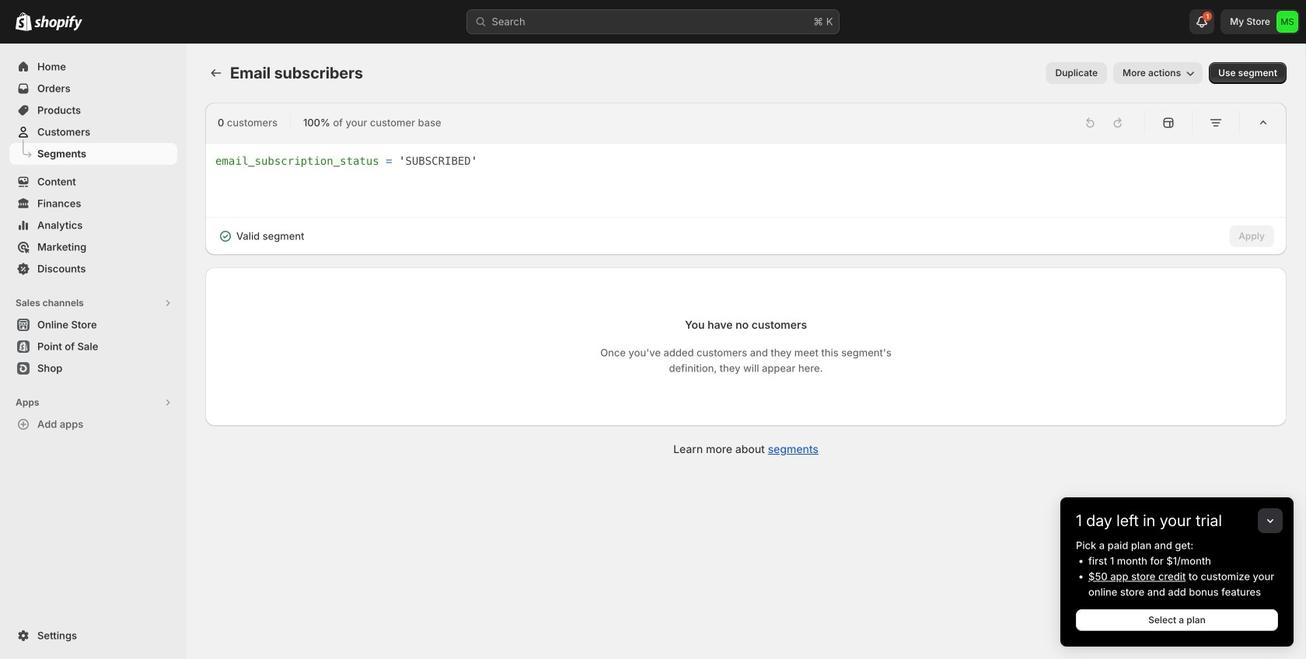 Task type: vqa. For each thing, say whether or not it's contained in the screenshot.
Shopify image
yes



Task type: locate. For each thing, give the bounding box(es) containing it.
alert
[[205, 218, 317, 255]]

shopify image
[[16, 12, 32, 31]]



Task type: describe. For each thing, give the bounding box(es) containing it.
To create a segment, choose a template or apply a filter. text field
[[215, 153, 1277, 208]]

my store image
[[1277, 11, 1299, 33]]

undo image
[[1083, 115, 1098, 131]]

shopify image
[[34, 15, 82, 31]]

redo image
[[1111, 115, 1126, 131]]

Editor field
[[215, 153, 1277, 208]]



